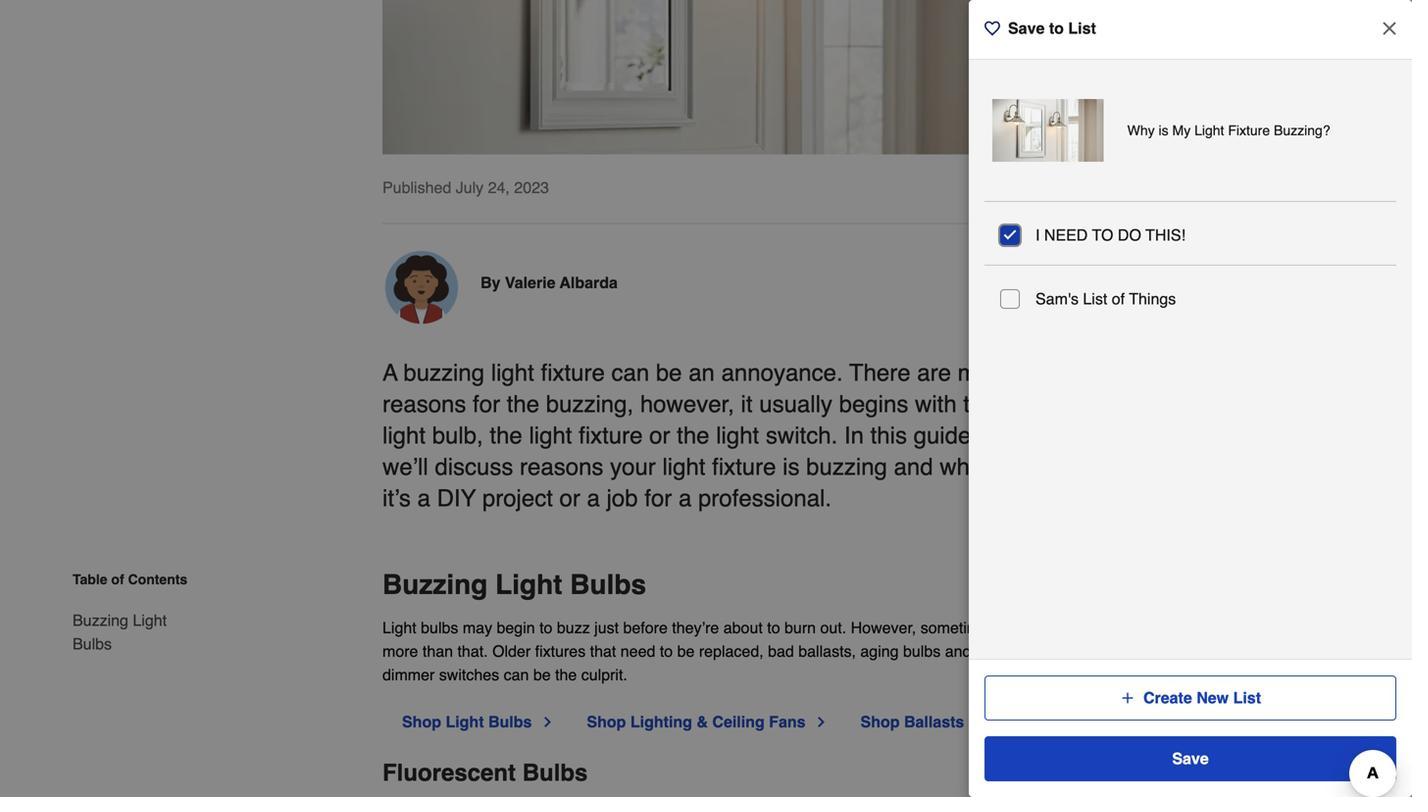 Task type: vqa. For each thing, say whether or not it's contained in the screenshot.
the left can
yes



Task type: describe. For each thing, give the bounding box(es) containing it.
sam's list of things
[[1036, 290, 1176, 308]]

culprit.
[[581, 666, 628, 684]]

buzzing?
[[1274, 123, 1331, 138]]

plus image
[[1120, 691, 1136, 706]]

list for create new list
[[1234, 689, 1261, 707]]

buzz
[[557, 619, 590, 637]]

chevron right image
[[972, 715, 988, 730]]

buzzing light bulbs link
[[73, 597, 204, 656]]

the down many
[[964, 391, 996, 418]]

ballasts
[[904, 713, 965, 731]]

fans
[[769, 713, 806, 731]]

discuss
[[435, 454, 513, 481]]

lighting
[[631, 713, 692, 731]]

2 a from the left
[[587, 485, 600, 512]]

sometimes
[[921, 619, 997, 637]]

my
[[1173, 123, 1191, 138]]

burn
[[785, 619, 816, 637]]

1 vertical spatial of
[[111, 572, 124, 588]]

fixture
[[1228, 123, 1270, 138]]

replaced,
[[699, 643, 764, 661]]

published july 24, 2023
[[383, 179, 549, 197]]

we'll
[[383, 454, 428, 481]]

begins
[[839, 391, 909, 418]]

shop light bulbs link
[[402, 711, 556, 734]]

fluorescent
[[383, 760, 516, 787]]

shop ballasts
[[861, 713, 965, 731]]

faulty
[[976, 643, 1013, 661]]

bulbs inside buzzing light bulbs
[[73, 635, 112, 653]]

why is my light fixture buzzing?
[[1128, 123, 1331, 138]]

shop ballasts link
[[861, 711, 988, 734]]

older
[[492, 643, 531, 661]]

&
[[697, 713, 708, 731]]

than
[[423, 643, 453, 661]]

save for save to list
[[1008, 19, 1045, 37]]

an
[[689, 360, 715, 387]]

0 vertical spatial for
[[473, 391, 500, 418]]

before
[[623, 619, 668, 637]]

light inside buzzing light bulbs
[[133, 612, 167, 630]]

just
[[595, 619, 619, 637]]

that.
[[458, 643, 488, 661]]

0 vertical spatial is
[[1159, 123, 1169, 138]]

1 vertical spatial be
[[677, 643, 695, 661]]

the down "however,"
[[677, 422, 710, 449]]

light right your
[[663, 454, 706, 481]]

is inside a buzzing light fixture can be an annoyance. there are many reasons for the buzzing, however, it usually begins with the light bulb, the light fixture or the light switch. in this guide, we'll discuss reasons your light fixture is buzzing and whether it's a diy project or a job for a professional.
[[783, 454, 800, 481]]

albarda
[[560, 274, 618, 292]]

i
[[1036, 226, 1040, 244]]

they're
[[672, 619, 719, 637]]

begin
[[497, 619, 535, 637]]

a
[[383, 360, 398, 387]]

ceiling
[[713, 713, 765, 731]]

this!
[[1146, 226, 1186, 244]]

1 horizontal spatial reasons
[[520, 454, 604, 481]]

dimmer
[[383, 666, 435, 684]]

shop lighting & ceiling fans link
[[587, 711, 829, 734]]

light right my
[[1195, 123, 1225, 138]]

are
[[917, 360, 951, 387]]

by valerie albarda
[[481, 274, 618, 292]]

new
[[1197, 689, 1229, 707]]

1 vertical spatial fixture
[[579, 422, 643, 449]]

about
[[724, 619, 763, 637]]

save to list
[[1008, 19, 1096, 37]]

bulbs down shop light bulbs link
[[523, 760, 588, 787]]

create
[[1144, 689, 1193, 707]]

annoyance.
[[722, 360, 843, 387]]

2023
[[514, 179, 549, 197]]

it's inside light bulbs may begin to buzz just before they're about to burn out. however, sometimes it's more than that. older fixtures that need to be replaced, bad ballasts, aging bulbs and faulty dimmer switches can be the culprit.
[[1001, 619, 1020, 637]]

do
[[1118, 226, 1142, 244]]

valerie
[[505, 274, 556, 292]]

ballasts,
[[799, 643, 856, 661]]

fixtures
[[535, 643, 586, 661]]

can inside light bulbs may begin to buzz just before they're about to burn out. however, sometimes it's more than that. older fixtures that need to be replaced, bad ballasts, aging bulbs and faulty dimmer switches can be the culprit.
[[504, 666, 529, 684]]

light up we'll
[[383, 422, 426, 449]]

i need to do this!
[[1036, 226, 1186, 244]]

a buzzing light fixture can be an annoyance. there are many reasons for the buzzing, however, it usually begins with the light bulb, the light fixture or the light switch. in this guide, we'll discuss reasons your light fixture is buzzing and whether it's a diy project or a job for a professional.
[[383, 360, 1024, 512]]

switches
[[439, 666, 499, 684]]

aging
[[861, 643, 899, 661]]

1 horizontal spatial bulbs
[[903, 643, 941, 661]]

switch.
[[766, 422, 838, 449]]

light down the buzzing,
[[529, 422, 572, 449]]

more
[[383, 643, 418, 661]]

24,
[[488, 179, 510, 197]]

2 vertical spatial fixture
[[712, 454, 776, 481]]

light up begin
[[495, 570, 563, 601]]

1 horizontal spatial heart outline image
[[1004, 179, 1020, 201]]

with
[[915, 391, 957, 418]]



Task type: locate. For each thing, give the bounding box(es) containing it.
bulbs up fluorescent bulbs
[[488, 713, 532, 731]]

july
[[456, 179, 484, 197]]

buzzing down in
[[806, 454, 888, 481]]

of
[[1112, 290, 1125, 308], [111, 572, 124, 588]]

0 horizontal spatial bulbs
[[421, 619, 458, 637]]

1 vertical spatial is
[[783, 454, 800, 481]]

is left my
[[1159, 123, 1169, 138]]

in
[[844, 422, 864, 449]]

2 chevron right image from the left
[[814, 715, 829, 730]]

list inside button
[[1234, 689, 1261, 707]]

to
[[1092, 226, 1114, 244]]

0 vertical spatial of
[[1112, 290, 1125, 308]]

0 horizontal spatial shop
[[402, 713, 441, 731]]

guide,
[[914, 422, 978, 449]]

professional.
[[698, 485, 832, 512]]

it
[[741, 391, 753, 418]]

0 horizontal spatial save
[[1008, 19, 1045, 37]]

can
[[612, 360, 650, 387], [504, 666, 529, 684]]

shop for shop ballasts
[[861, 713, 900, 731]]

3 a from the left
[[679, 485, 692, 512]]

bulb,
[[432, 422, 483, 449]]

your
[[610, 454, 656, 481]]

light
[[491, 360, 534, 387], [383, 422, 426, 449], [529, 422, 572, 449], [716, 422, 759, 449], [663, 454, 706, 481]]

fixture
[[541, 360, 605, 387], [579, 422, 643, 449], [712, 454, 776, 481]]

light bulbs may begin to buzz just before they're about to burn out. however, sometimes it's more than that. older fixtures that need to be replaced, bad ballasts, aging bulbs and faulty dimmer switches can be the culprit.
[[383, 619, 1020, 684]]

table of contents
[[73, 572, 188, 588]]

a right the job
[[679, 485, 692, 512]]

buzzing light bulbs up begin
[[383, 570, 646, 601]]

0 horizontal spatial buzzing light bulbs
[[73, 612, 167, 653]]

light down "contents"
[[133, 612, 167, 630]]

0 horizontal spatial buzzing
[[404, 360, 485, 387]]

0 horizontal spatial a
[[417, 485, 431, 512]]

that
[[590, 643, 616, 661]]

can inside a buzzing light fixture can be an annoyance. there are many reasons for the buzzing, however, it usually begins with the light bulb, the light fixture or the light switch. in this guide, we'll discuss reasons your light fixture is buzzing and whether it's a diy project or a job for a professional.
[[612, 360, 650, 387]]

1 vertical spatial or
[[560, 485, 581, 512]]

2 vertical spatial be
[[533, 666, 551, 684]]

many
[[958, 360, 1016, 387]]

and
[[894, 454, 933, 481], [945, 643, 971, 661]]

1 horizontal spatial it's
[[1001, 619, 1020, 637]]

light up more
[[383, 619, 417, 637]]

shop for shop lighting & ceiling fans
[[587, 713, 626, 731]]

1 vertical spatial reasons
[[520, 454, 604, 481]]

chevron right image for shop lighting & ceiling fans
[[814, 715, 829, 730]]

heart outline image down item image
[[1004, 179, 1020, 201]]

out.
[[821, 619, 847, 637]]

0 vertical spatial can
[[612, 360, 650, 387]]

a bathroom with vanilla walls, a mirror and two allen + roth vanity lights. image
[[383, 0, 1030, 155]]

1 vertical spatial buzzing
[[806, 454, 888, 481]]

of right the table
[[111, 572, 124, 588]]

chevron right image right fans
[[814, 715, 829, 730]]

table of contents element
[[57, 570, 204, 656]]

the
[[507, 391, 540, 418], [964, 391, 996, 418], [490, 422, 523, 449], [677, 422, 710, 449], [555, 666, 577, 684]]

1 a from the left
[[417, 485, 431, 512]]

0 vertical spatial heart outline image
[[985, 21, 1001, 36]]

whether
[[940, 454, 1024, 481]]

chevron right image down fixtures
[[540, 715, 556, 730]]

1 horizontal spatial buzzing
[[806, 454, 888, 481]]

0 horizontal spatial can
[[504, 666, 529, 684]]

0 horizontal spatial is
[[783, 454, 800, 481]]

1 vertical spatial list
[[1083, 290, 1108, 308]]

2 shop from the left
[[587, 713, 626, 731]]

bulbs up than
[[421, 619, 458, 637]]

save
[[1008, 19, 1045, 37], [1172, 750, 1209, 768]]

buzzing light bulbs down table of contents
[[73, 612, 167, 653]]

reasons
[[383, 391, 466, 418], [520, 454, 604, 481]]

0 horizontal spatial or
[[560, 485, 581, 512]]

chevron right image inside shop light bulbs link
[[540, 715, 556, 730]]

project
[[482, 485, 553, 512]]

diy
[[437, 485, 476, 512]]

usually
[[759, 391, 833, 418]]

buzzing
[[383, 570, 488, 601], [73, 612, 128, 630]]

and inside light bulbs may begin to buzz just before they're about to burn out. however, sometimes it's more than that. older fixtures that need to be replaced, bad ballasts, aging bulbs and faulty dimmer switches can be the culprit.
[[945, 643, 971, 661]]

however,
[[640, 391, 735, 418]]

the inside light bulbs may begin to buzz just before they're about to burn out. however, sometimes it's more than that. older fixtures that need to be replaced, bad ballasts, aging bulbs and faulty dimmer switches can be the culprit.
[[555, 666, 577, 684]]

0 vertical spatial or
[[650, 422, 670, 449]]

heart outline image left save to list
[[985, 21, 1001, 36]]

0 horizontal spatial chevron right image
[[540, 715, 556, 730]]

0 horizontal spatial of
[[111, 572, 124, 588]]

it's up "faulty"
[[1001, 619, 1020, 637]]

create new list
[[1144, 689, 1261, 707]]

2 horizontal spatial a
[[679, 485, 692, 512]]

however,
[[851, 619, 916, 637]]

bulbs
[[421, 619, 458, 637], [903, 643, 941, 661]]

for right the job
[[645, 485, 672, 512]]

need
[[621, 643, 656, 661]]

the down fixtures
[[555, 666, 577, 684]]

0 vertical spatial be
[[656, 360, 682, 387]]

by
[[481, 274, 501, 292]]

2 horizontal spatial shop
[[861, 713, 900, 731]]

0 vertical spatial buzzing
[[383, 570, 488, 601]]

buzzing
[[404, 360, 485, 387], [806, 454, 888, 481]]

bulbs right aging
[[903, 643, 941, 661]]

create new list button
[[985, 676, 1397, 721]]

light down switches
[[446, 713, 484, 731]]

buzzing light bulbs inside table of contents element
[[73, 612, 167, 653]]

and down this
[[894, 454, 933, 481]]

1 horizontal spatial buzzing light bulbs
[[383, 570, 646, 601]]

or right project
[[560, 485, 581, 512]]

or up your
[[650, 422, 670, 449]]

light down it
[[716, 422, 759, 449]]

to
[[1049, 19, 1064, 37], [540, 619, 553, 637], [767, 619, 780, 637], [660, 643, 673, 661]]

light down valerie
[[491, 360, 534, 387]]

save button
[[985, 737, 1397, 782]]

1 horizontal spatial or
[[650, 422, 670, 449]]

shop for shop light bulbs
[[402, 713, 441, 731]]

fluorescent bulbs
[[383, 760, 588, 787]]

reasons up bulb,
[[383, 391, 466, 418]]

list for save to list
[[1069, 19, 1096, 37]]

1 vertical spatial it's
[[1001, 619, 1020, 637]]

be down they're
[[677, 643, 695, 661]]

published
[[383, 179, 451, 197]]

buzzing,
[[546, 391, 634, 418]]

and down sometimes
[[945, 643, 971, 661]]

fixture down the buzzing,
[[579, 422, 643, 449]]

job
[[607, 485, 638, 512]]

1 vertical spatial bulbs
[[903, 643, 941, 661]]

0 horizontal spatial buzzing
[[73, 612, 128, 630]]

0 vertical spatial bulbs
[[421, 619, 458, 637]]

this
[[871, 422, 907, 449]]

0 horizontal spatial and
[[894, 454, 933, 481]]

sam's
[[1036, 290, 1079, 308]]

chevron right image for shop light bulbs
[[540, 715, 556, 730]]

0 vertical spatial list
[[1069, 19, 1096, 37]]

0 vertical spatial and
[[894, 454, 933, 481]]

there
[[850, 360, 911, 387]]

bulbs
[[570, 570, 646, 601], [73, 635, 112, 653], [488, 713, 532, 731], [523, 760, 588, 787]]

list
[[1069, 19, 1096, 37], [1083, 290, 1108, 308], [1234, 689, 1261, 707]]

light inside light bulbs may begin to buzz just before they're about to burn out. however, sometimes it's more than that. older fixtures that need to be replaced, bad ballasts, aging bulbs and faulty dimmer switches can be the culprit.
[[383, 619, 417, 637]]

1 vertical spatial can
[[504, 666, 529, 684]]

chevron right image inside shop lighting & ceiling fans link
[[814, 715, 829, 730]]

need
[[1045, 226, 1088, 244]]

1 horizontal spatial for
[[645, 485, 672, 512]]

buzzing light bulbs
[[383, 570, 646, 601], [73, 612, 167, 653]]

1 horizontal spatial can
[[612, 360, 650, 387]]

2 vertical spatial list
[[1234, 689, 1261, 707]]

1 horizontal spatial a
[[587, 485, 600, 512]]

is
[[1159, 123, 1169, 138], [783, 454, 800, 481]]

1 horizontal spatial chevron right image
[[814, 715, 829, 730]]

a left the job
[[587, 485, 600, 512]]

shop down culprit.
[[587, 713, 626, 731]]

may
[[463, 619, 492, 637]]

close image
[[1380, 19, 1400, 38]]

0 vertical spatial reasons
[[383, 391, 466, 418]]

0 horizontal spatial for
[[473, 391, 500, 418]]

0 vertical spatial buzzing light bulbs
[[383, 570, 646, 601]]

fixture up the buzzing,
[[541, 360, 605, 387]]

save inside button
[[1172, 750, 1209, 768]]

be inside a buzzing light fixture can be an annoyance. there are many reasons for the buzzing, however, it usually begins with the light bulb, the light fixture or the light switch. in this guide, we'll discuss reasons your light fixture is buzzing and whether it's a diy project or a job for a professional.
[[656, 360, 682, 387]]

1 vertical spatial save
[[1172, 750, 1209, 768]]

0 vertical spatial fixture
[[541, 360, 605, 387]]

buzzing up may
[[383, 570, 488, 601]]

a left diy
[[417, 485, 431, 512]]

heart outline image
[[985, 21, 1001, 36], [1004, 179, 1020, 201]]

be down fixtures
[[533, 666, 551, 684]]

bad
[[768, 643, 794, 661]]

why
[[1128, 123, 1155, 138]]

1 horizontal spatial of
[[1112, 290, 1125, 308]]

0 horizontal spatial heart outline image
[[985, 21, 1001, 36]]

fixture up professional.
[[712, 454, 776, 481]]

0 vertical spatial save
[[1008, 19, 1045, 37]]

it's inside a buzzing light fixture can be an annoyance. there are many reasons for the buzzing, however, it usually begins with the light bulb, the light fixture or the light switch. in this guide, we'll discuss reasons your light fixture is buzzing and whether it's a diy project or a job for a professional.
[[383, 485, 411, 512]]

0 horizontal spatial it's
[[383, 485, 411, 512]]

shop left ballasts
[[861, 713, 900, 731]]

1 vertical spatial and
[[945, 643, 971, 661]]

valerie albarda image
[[383, 248, 461, 326]]

1 horizontal spatial and
[[945, 643, 971, 661]]

can up the buzzing,
[[612, 360, 650, 387]]

1 horizontal spatial shop
[[587, 713, 626, 731]]

be left an at the top of page
[[656, 360, 682, 387]]

1 vertical spatial buzzing
[[73, 612, 128, 630]]

1 shop from the left
[[402, 713, 441, 731]]

buzzing down the table
[[73, 612, 128, 630]]

save for save
[[1172, 750, 1209, 768]]

1 vertical spatial buzzing light bulbs
[[73, 612, 167, 653]]

1 chevron right image from the left
[[540, 715, 556, 730]]

reasons up project
[[520, 454, 604, 481]]

of left things
[[1112, 290, 1125, 308]]

1 horizontal spatial buzzing
[[383, 570, 488, 601]]

0 vertical spatial it's
[[383, 485, 411, 512]]

bulbs up the "just" at the bottom of the page
[[570, 570, 646, 601]]

0 horizontal spatial reasons
[[383, 391, 466, 418]]

shop light bulbs
[[402, 713, 532, 731]]

1 vertical spatial for
[[645, 485, 672, 512]]

for up bulb,
[[473, 391, 500, 418]]

3 shop from the left
[[861, 713, 900, 731]]

things
[[1129, 290, 1176, 308]]

buzzing right a
[[404, 360, 485, 387]]

item image image
[[993, 99, 1104, 162]]

contents
[[128, 572, 188, 588]]

the up discuss
[[490, 422, 523, 449]]

bulbs down the table
[[73, 635, 112, 653]]

table
[[73, 572, 107, 588]]

be
[[656, 360, 682, 387], [677, 643, 695, 661], [533, 666, 551, 684]]

shop lighting & ceiling fans
[[587, 713, 806, 731]]

it's down we'll
[[383, 485, 411, 512]]

1 horizontal spatial save
[[1172, 750, 1209, 768]]

is down switch.
[[783, 454, 800, 481]]

for
[[473, 391, 500, 418], [645, 485, 672, 512]]

shop down the dimmer
[[402, 713, 441, 731]]

and inside a buzzing light fixture can be an annoyance. there are many reasons for the buzzing, however, it usually begins with the light bulb, the light fixture or the light switch. in this guide, we'll discuss reasons your light fixture is buzzing and whether it's a diy project or a job for a professional.
[[894, 454, 933, 481]]

1 vertical spatial heart outline image
[[1004, 179, 1020, 201]]

0 vertical spatial buzzing
[[404, 360, 485, 387]]

buzzing inside buzzing light bulbs
[[73, 612, 128, 630]]

the left the buzzing,
[[507, 391, 540, 418]]

1 horizontal spatial is
[[1159, 123, 1169, 138]]

chevron right image
[[540, 715, 556, 730], [814, 715, 829, 730]]

can down older
[[504, 666, 529, 684]]



